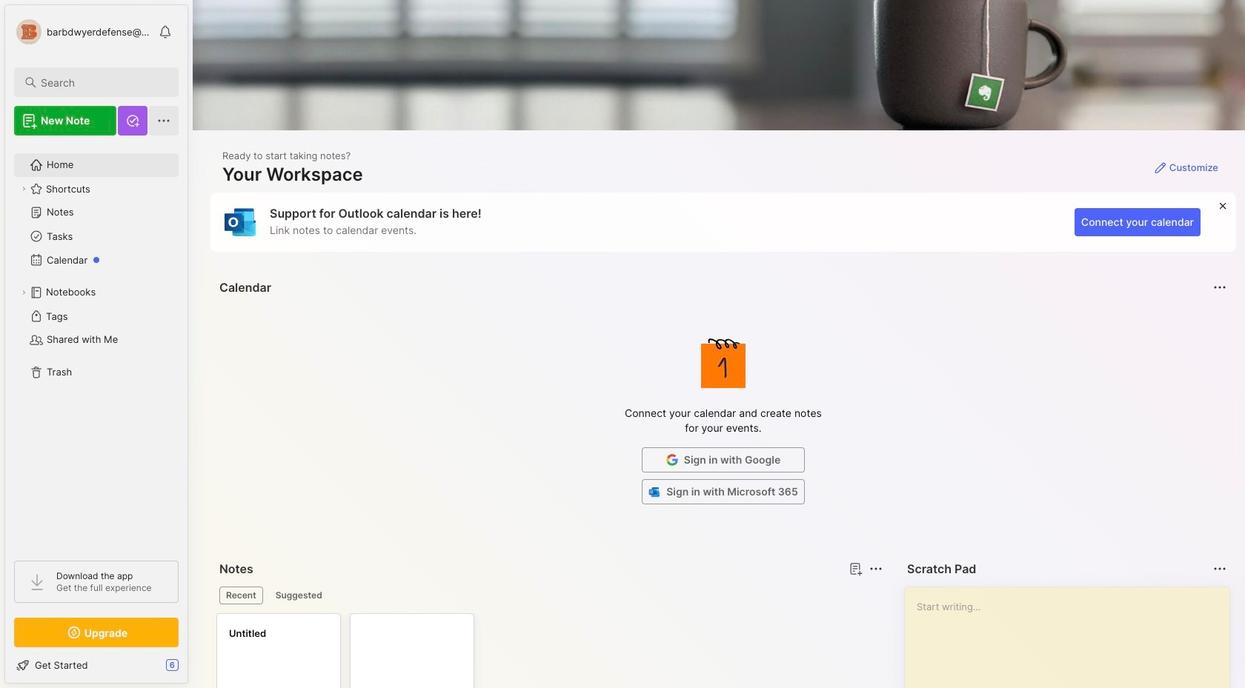 Task type: describe. For each thing, give the bounding box(es) containing it.
1 tab from the left
[[219, 587, 263, 605]]

more actions image for 1st more actions field from the bottom
[[1212, 561, 1229, 578]]

tree inside main element
[[5, 145, 188, 548]]



Task type: locate. For each thing, give the bounding box(es) containing it.
2 more actions image from the top
[[1212, 561, 1229, 578]]

more actions image for second more actions field from the bottom of the page
[[1212, 279, 1229, 297]]

1 more actions image from the top
[[1212, 279, 1229, 297]]

1 more actions field from the top
[[1210, 277, 1231, 298]]

2 more actions field from the top
[[1210, 559, 1231, 580]]

more actions image
[[1212, 279, 1229, 297], [1212, 561, 1229, 578]]

2 tab from the left
[[269, 587, 329, 605]]

Search text field
[[41, 76, 165, 90]]

0 horizontal spatial tab
[[219, 587, 263, 605]]

tab
[[219, 587, 263, 605], [269, 587, 329, 605]]

0 vertical spatial more actions image
[[1212, 279, 1229, 297]]

tab list
[[219, 587, 881, 605]]

row group
[[217, 614, 483, 689]]

1 horizontal spatial tab
[[269, 587, 329, 605]]

tree
[[5, 145, 188, 548]]

1 vertical spatial more actions field
[[1210, 559, 1231, 580]]

Help and Learning task checklist field
[[5, 654, 188, 678]]

Account field
[[14, 17, 151, 47]]

expand notebooks image
[[19, 288, 28, 297]]

None search field
[[41, 73, 165, 91]]

main element
[[0, 0, 193, 689]]

More actions field
[[1210, 277, 1231, 298], [1210, 559, 1231, 580]]

Start writing… text field
[[917, 588, 1229, 689]]

0 vertical spatial more actions field
[[1210, 277, 1231, 298]]

click to collapse image
[[187, 661, 198, 679]]

none search field inside main element
[[41, 73, 165, 91]]

1 vertical spatial more actions image
[[1212, 561, 1229, 578]]



